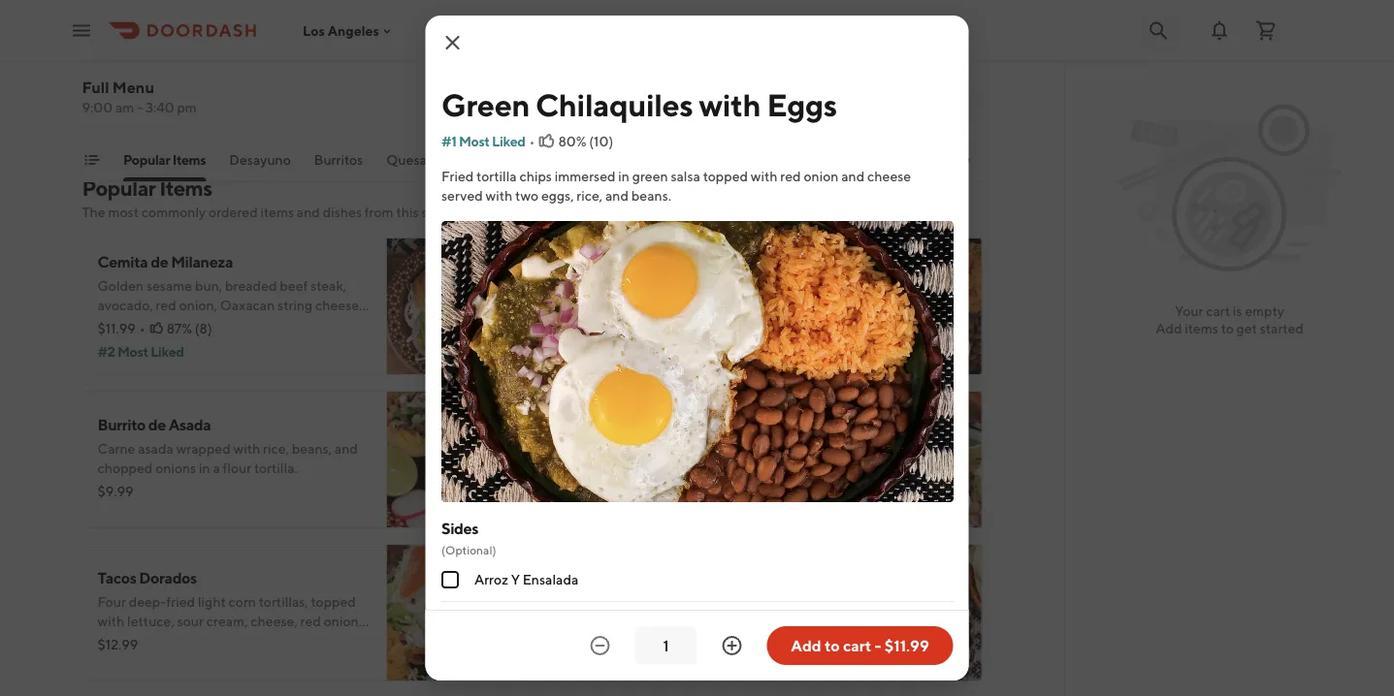 Task type: vqa. For each thing, say whether or not it's contained in the screenshot.
de within the Cesina Quesadilla Homemade corn tortilla with cesina, cheese, beans, nopales, and pico de gallo. $7.99
yes



Task type: describe. For each thing, give the bounding box(es) containing it.
beef
[[280, 278, 308, 294]]

and inside burrito de asada carne asada wrapped with rice, beans, and chopped onions in a flour tortilla. $9.99
[[335, 441, 358, 457]]

served inside tacos dorados four deep-fried light corn tortillas, topped with lettuce, sour cream, cheese, red onion, and tomato served with rice and beans.
[[171, 633, 212, 649]]

the
[[82, 204, 105, 220]]

los angeles
[[303, 23, 379, 39]]

quesadilla
[[605, 416, 678, 434]]

am
[[115, 99, 134, 115]]

cheese, inside tacos dorados four deep-fried light corn tortillas, topped with lettuce, sour cream, cheese, red onion, and tomato served with rice and beans.
[[251, 614, 298, 630]]

beans, inside mole poblano two chicken legs topped with mole sauce served with rice, beans, and homemade corn tortillas.
[[658, 614, 698, 630]]

items for popular items
[[172, 152, 206, 168]]

chips inside green chilaquiles with eggs fried tortilla chips immersed in green salsa topped with red onion and cheese served with two eggs, rice, and beans.
[[634, 278, 666, 294]]

los angeles button
[[303, 23, 395, 39]]

de for asada
[[148, 416, 166, 434]]

1 horizontal spatial #1
[[556, 344, 571, 360]]

red inside tacos dorados four deep-fried light corn tortillas, topped with lettuce, sour cream, cheese, red onion, and tomato served with rice and beans.
[[300, 614, 321, 630]]

rice, inside green chilaquiles with eggs fried tortilla chips immersed in green salsa topped with red onion and cheese served with two eggs, rice, and beans.
[[647, 317, 673, 333]]

add for burrito de asada
[[474, 493, 501, 510]]

(optional)
[[441, 543, 496, 557]]

pm
[[177, 99, 197, 115]]

topped inside fried tortilla chips immersed in green salsa topped with red onion and cheese served with two eggs, rice, and beans.
[[703, 168, 748, 184]]

fried
[[166, 594, 195, 610]]

bun,
[[195, 278, 222, 294]]

corn inside mole poblano two chicken legs topped with mole sauce served with rice, beans, and homemade corn tortillas.
[[800, 614, 827, 630]]

1 horizontal spatial 80%
[[625, 321, 653, 337]]

golden
[[98, 278, 144, 294]]

tortilla.
[[254, 460, 298, 477]]

menu
[[112, 78, 154, 97]]

sauce
[[773, 594, 809, 610]]

green inside fried tortilla chips immersed in green salsa topped with red onion and cheese served with two eggs, rice, and beans.
[[632, 168, 668, 184]]

tacos button
[[481, 150, 516, 181]]

tortillas.
[[556, 633, 605, 649]]

homemade
[[556, 441, 628, 457]]

and inside mole poblano two chicken legs topped with mole sauce served with rice, beans, and homemade corn tortillas.
[[701, 614, 724, 630]]

full menu 9:00 am - 3:40 pm
[[82, 78, 197, 115]]

onion inside fried tortilla chips immersed in green salsa topped with red onion and cheese served with two eggs, rice, and beans.
[[804, 168, 838, 184]]

homemade
[[727, 614, 797, 630]]

1 horizontal spatial #1 most liked
[[556, 344, 640, 360]]

to inside button
[[825, 637, 840, 656]]

sour
[[177, 614, 204, 630]]

#2 most liked
[[98, 344, 184, 360]]

de inside cesina quesadilla homemade corn tortilla with cesina, cheese, beans, nopales, and pico de gallo. $7.99
[[708, 460, 724, 477]]

sauce.
[[181, 317, 219, 333]]

burritos button
[[314, 150, 363, 181]]

your cart is empty add items to get started
[[1156, 303, 1304, 337]]

liked inside green chilaquiles with eggs dialog
[[492, 133, 525, 149]]

tacos dorados four deep-fried light corn tortillas, topped with lettuce, sour cream, cheese, red onion, and tomato served with rice and beans.
[[98, 569, 362, 649]]

$11.99 inside button
[[885, 637, 930, 656]]

cream,
[[206, 614, 248, 630]]

desayuno button
[[229, 150, 290, 181]]

chilaquiles for green chilaquiles with eggs
[[535, 86, 693, 123]]

#2
[[98, 344, 115, 360]]

onion, inside tacos dorados four deep-fried light corn tortillas, topped with lettuce, sour cream, cheese, red onion, and tomato served with rice and beans.
[[324, 614, 362, 630]]

cesina quesadilla homemade corn tortilla with cesina, cheese, beans, nopales, and pico de gallo. $7.99
[[556, 416, 826, 500]]

$12.99
[[98, 637, 138, 653]]

corn inside tacos dorados four deep-fried light corn tortillas, topped with lettuce, sour cream, cheese, red onion, and tomato served with rice and beans.
[[229, 594, 256, 610]]

and inside the popular items the most commonly ordered items and dishes from this store
[[297, 204, 320, 220]]

add inside green chilaquiles with eggs dialog
[[791, 637, 822, 656]]

chicken
[[584, 594, 632, 610]]

chopped
[[98, 460, 153, 477]]

ensalada
[[522, 572, 578, 588]]

los
[[303, 23, 325, 39]]

fried inside green chilaquiles with eggs fried tortilla chips immersed in green salsa topped with red onion and cheese served with two eggs, rice, and beans.
[[556, 278, 588, 294]]

beans, for homemade
[[556, 460, 596, 477]]

salsa inside fried tortilla chips immersed in green salsa topped with red onion and cheese served with two eggs, rice, and beans.
[[670, 168, 700, 184]]

pico
[[678, 460, 705, 477]]

liked for green chilaquiles with eggs
[[606, 344, 640, 360]]

your
[[1175, 303, 1204, 319]]

breaded
[[225, 278, 277, 294]]

started
[[1260, 321, 1304, 337]]

green chilaquiles with eggs
[[441, 86, 837, 123]]

angeles
[[328, 23, 379, 39]]

#1 most liked inside green chilaquiles with eggs dialog
[[441, 133, 525, 149]]

from
[[365, 204, 394, 220]]

sides
[[441, 520, 478, 538]]

memelas
[[920, 152, 976, 168]]

0 items, open order cart image
[[1255, 19, 1278, 42]]

mole poblano two chicken legs topped with mole sauce served with rice, beans, and homemade corn tortillas.
[[556, 569, 827, 649]]

tomato
[[124, 633, 168, 649]]

1 horizontal spatial (10)
[[656, 321, 680, 337]]

beans. inside tacos dorados four deep-fried light corn tortillas, topped with lettuce, sour cream, cheese, red onion, and tomato served with rice and beans.
[[296, 633, 336, 649]]

87%
[[167, 321, 192, 337]]

chips inside fried tortilla chips immersed in green salsa topped with red onion and cheese served with two eggs, rice, and beans.
[[519, 168, 552, 184]]

avocado,
[[98, 297, 153, 313]]

asada
[[138, 441, 174, 457]]

scroll menu navigation right image
[[959, 152, 975, 168]]

popular for popular items
[[123, 152, 170, 168]]

open menu image
[[70, 19, 93, 42]]

onions
[[155, 460, 196, 477]]

red inside fried tortilla chips immersed in green salsa topped with red onion and cheese served with two eggs, rice, and beans.
[[780, 168, 801, 184]]

(10) inside green chilaquiles with eggs dialog
[[589, 133, 613, 149]]

beans. inside green chilaquiles with eggs fried tortilla chips immersed in green salsa topped with red onion and cheese served with two eggs, rice, and beans.
[[701, 317, 741, 333]]

$15.99
[[556, 637, 597, 653]]

quesadillas
[[386, 152, 458, 168]]

tortilla inside cesina quesadilla homemade corn tortilla with cesina, cheese, beans, nopales, and pico de gallo. $7.99
[[661, 441, 701, 457]]

rice, inside fried tortilla chips immersed in green salsa topped with red onion and cheese served with two eggs, rice, and beans.
[[576, 188, 602, 204]]

cemita
[[98, 253, 148, 271]]

wrapped
[[176, 441, 231, 457]]

$11.99 • for green
[[556, 321, 603, 337]]

sides (optional)
[[441, 520, 496, 557]]

milaneza
[[171, 253, 233, 271]]

tortilla inside fried tortilla chips immersed in green salsa topped with red onion and cheese served with two eggs, rice, and beans.
[[476, 168, 516, 184]]

burrito de asada carne asada wrapped with rice, beans, and chopped onions in a flour tortilla. $9.99
[[98, 416, 358, 500]]

add inside your cart is empty add items to get started
[[1156, 321, 1183, 337]]

store
[[422, 204, 453, 220]]

• for green chilaquiles with eggs
[[598, 321, 603, 337]]

- inside button
[[875, 637, 882, 656]]

tortas y sandwiches
[[540, 152, 664, 168]]

topped inside mole poblano two chicken legs topped with mole sauce served with rice, beans, and homemade corn tortillas.
[[662, 594, 707, 610]]

to inside your cart is empty add items to get started
[[1221, 321, 1234, 337]]

green chilaquiles with eggs fried tortilla chips immersed in green salsa topped with red onion and cheese served with two eggs, rice, and beans.
[[556, 253, 815, 333]]

topped inside green chilaquiles with eggs fried tortilla chips immersed in green salsa topped with red onion and cheese served with two eggs, rice, and beans.
[[556, 297, 601, 313]]

items inside the popular items the most commonly ordered items and dishes from this store
[[261, 204, 294, 220]]

sesame
[[146, 278, 192, 294]]

lettuce,
[[127, 614, 175, 630]]

popular items
[[123, 152, 206, 168]]

deep-
[[129, 594, 166, 610]]

Item Search search field
[[703, 91, 967, 113]]

burrito
[[98, 416, 145, 434]]

with inside burrito de asada carne asada wrapped with rice, beans, and chopped onions in a flour tortilla. $9.99
[[233, 441, 260, 457]]

add for mole poblano
[[933, 647, 959, 663]]

$9.99
[[98, 484, 134, 500]]

80% (10) inside green chilaquiles with eggs dialog
[[558, 133, 613, 149]]

tacos for tacos dorados four deep-fried light corn tortillas, topped with lettuce, sour cream, cheese, red onion, and tomato served with rice and beans.
[[98, 569, 136, 588]]

oaxacan
[[220, 297, 275, 313]]

two
[[556, 594, 581, 610]]

87% (8)
[[167, 321, 212, 337]]

a
[[213, 460, 220, 477]]

get
[[1237, 321, 1258, 337]]

salsa inside green chilaquiles with eggs fried tortilla chips immersed in green salsa topped with red onion and cheese served with two eggs, rice, and beans.
[[785, 278, 815, 294]]

add for green chilaquiles with eggs
[[933, 340, 959, 356]]

tacos for tacos
[[481, 152, 516, 168]]

in inside green chilaquiles with eggs fried tortilla chips immersed in green salsa topped with red onion and cheese served with two eggs, rice, and beans.
[[733, 278, 744, 294]]

served inside fried tortilla chips immersed in green salsa topped with red onion and cheese served with two eggs, rice, and beans.
[[441, 188, 483, 204]]

beans. inside fried tortilla chips immersed in green salsa topped with red onion and cheese served with two eggs, rice, and beans.
[[631, 188, 671, 204]]

add to cart - $11.99 button
[[767, 627, 953, 666]]



Task type: locate. For each thing, give the bounding box(es) containing it.
1 vertical spatial tacos
[[98, 569, 136, 588]]

1 vertical spatial eggs,
[[611, 317, 644, 333]]

most for cemita de milaneza
[[117, 344, 148, 360]]

mole
[[556, 569, 591, 588]]

arroz
[[474, 572, 508, 588]]

1 vertical spatial beans,
[[556, 460, 596, 477]]

items inside your cart is empty add items to get started
[[1185, 321, 1219, 337]]

liked for cemita de milaneza
[[151, 344, 184, 360]]

to left get
[[1221, 321, 1234, 337]]

0 horizontal spatial tacos
[[98, 569, 136, 588]]

1 vertical spatial in
[[733, 278, 744, 294]]

tortas y sandwiches button
[[540, 150, 664, 181]]

cesina,
[[734, 441, 776, 457]]

most up cesina
[[573, 344, 604, 360]]

0 horizontal spatial beans.
[[296, 633, 336, 649]]

chilaquiles inside dialog
[[535, 86, 693, 123]]

chips
[[519, 168, 552, 184], [634, 278, 666, 294]]

beans, up tortilla.
[[292, 441, 332, 457]]

80% up y
[[558, 133, 586, 149]]

beans, inside cesina quesadilla homemade corn tortilla with cesina, cheese, beans, nopales, and pico de gallo. $7.99
[[556, 460, 596, 477]]

1 horizontal spatial eggs
[[767, 86, 837, 123]]

eggs, inside fried tortilla chips immersed in green salsa topped with red onion and cheese served with two eggs, rice, and beans.
[[541, 188, 574, 204]]

chipotle
[[127, 317, 178, 333]]

corn down sauce
[[800, 614, 827, 630]]

beans, up the current quantity is 1 number field
[[658, 614, 698, 630]]

desayuno
[[229, 152, 290, 168]]

eggs, inside green chilaquiles with eggs fried tortilla chips immersed in green salsa topped with red onion and cheese served with two eggs, rice, and beans.
[[611, 317, 644, 333]]

tortilla inside green chilaquiles with eggs fried tortilla chips immersed in green salsa topped with red onion and cheese served with two eggs, rice, and beans.
[[591, 278, 631, 294]]

0 horizontal spatial corn
[[229, 594, 256, 610]]

2 vertical spatial de
[[708, 460, 724, 477]]

1 $11.99 • from the left
[[98, 321, 145, 337]]

poblano
[[593, 569, 650, 588]]

0 horizontal spatial #1
[[441, 133, 456, 149]]

1 vertical spatial popular
[[82, 176, 156, 201]]

eggs inside green chilaquiles with eggs fried tortilla chips immersed in green salsa topped with red onion and cheese served with two eggs, rice, and beans.
[[713, 253, 748, 271]]

0 vertical spatial salsa
[[670, 168, 700, 184]]

0 horizontal spatial green
[[632, 168, 668, 184]]

items up commonly
[[159, 176, 212, 201]]

tacos left tortas
[[481, 152, 516, 168]]

flour
[[223, 460, 252, 477]]

green
[[441, 86, 529, 123], [556, 253, 599, 271]]

corn down quesadilla
[[631, 441, 658, 457]]

1 horizontal spatial 80% (10)
[[625, 321, 680, 337]]

notification bell image
[[1208, 19, 1232, 42]]

green chilaquiles with eggs image
[[845, 238, 983, 376]]

quesadillas button
[[386, 150, 458, 181]]

cesina quesadilla image
[[845, 391, 983, 529]]

de right pico
[[708, 460, 724, 477]]

cart inside button
[[843, 637, 872, 656]]

burritos
[[314, 152, 363, 168]]

cheese, down steak,
[[315, 297, 362, 313]]

80% up quesadilla
[[625, 321, 653, 337]]

80% (10)
[[558, 133, 613, 149], [625, 321, 680, 337]]

most
[[108, 204, 139, 220]]

0 horizontal spatial cheese
[[720, 297, 764, 313]]

fried inside fried tortilla chips immersed in green salsa topped with red onion and cheese served with two eggs, rice, and beans.
[[441, 168, 473, 184]]

0 vertical spatial onion
[[804, 168, 838, 184]]

full
[[82, 78, 109, 97]]

red inside cemita de milaneza golden sesame bun, breaded beef steak, avocado, red onion, oaxacan string cheese, with chipotle sauce.
[[156, 297, 176, 313]]

beans, inside burrito de asada carne asada wrapped with rice, beans, and chopped onions in a flour tortilla. $9.99
[[292, 441, 332, 457]]

cheese inside fried tortilla chips immersed in green salsa topped with red onion and cheese served with two eggs, rice, and beans.
[[867, 168, 911, 184]]

tacos inside tacos dorados four deep-fried light corn tortillas, topped with lettuce, sour cream, cheese, red onion, and tomato served with rice and beans.
[[98, 569, 136, 588]]

0 horizontal spatial beans,
[[292, 441, 332, 457]]

immersed inside fried tortilla chips immersed in green salsa topped with red onion and cheese served with two eggs, rice, and beans.
[[554, 168, 615, 184]]

ordered
[[209, 204, 258, 220]]

served
[[441, 188, 483, 204], [766, 297, 808, 313], [556, 614, 597, 630], [171, 633, 212, 649]]

most inside green chilaquiles with eggs dialog
[[458, 133, 489, 149]]

in inside fried tortilla chips immersed in green salsa topped with red onion and cheese served with two eggs, rice, and beans.
[[618, 168, 629, 184]]

corn up cream,
[[229, 594, 256, 610]]

in
[[618, 168, 629, 184], [733, 278, 744, 294], [199, 460, 210, 477]]

burrito de asada image
[[387, 391, 525, 529]]

dorados
[[139, 569, 197, 588]]

1 vertical spatial items
[[1185, 321, 1219, 337]]

0 horizontal spatial in
[[199, 460, 210, 477]]

this
[[396, 204, 419, 220]]

1 horizontal spatial items
[[1185, 321, 1219, 337]]

0 horizontal spatial fried
[[441, 168, 473, 184]]

green for green chilaquiles with eggs
[[441, 86, 529, 123]]

-
[[137, 99, 143, 115], [875, 637, 882, 656]]

1 horizontal spatial •
[[529, 133, 535, 149]]

#1 up cesina
[[556, 344, 571, 360]]

(10)
[[589, 133, 613, 149], [656, 321, 680, 337]]

#1
[[441, 133, 456, 149], [556, 344, 571, 360]]

$11.99 for green
[[556, 321, 594, 337]]

0 vertical spatial green
[[441, 86, 529, 123]]

#1 most liked up tacos button
[[441, 133, 525, 149]]

green inside green chilaquiles with eggs fried tortilla chips immersed in green salsa topped with red onion and cheese served with two eggs, rice, and beans.
[[556, 253, 599, 271]]

popular items the most commonly ordered items and dishes from this store
[[82, 176, 453, 220]]

y
[[580, 152, 587, 168]]

green for green chilaquiles with eggs fried tortilla chips immersed in green salsa topped with red onion and cheese served with two eggs, rice, and beans.
[[556, 253, 599, 271]]

dishes
[[323, 204, 362, 220]]

1 horizontal spatial chips
[[634, 278, 666, 294]]

cheese, down tortillas,
[[251, 614, 298, 630]]

1 horizontal spatial cheese
[[867, 168, 911, 184]]

1 horizontal spatial fried
[[556, 278, 588, 294]]

mole
[[740, 594, 770, 610]]

Current quantity is 1 number field
[[647, 636, 686, 657]]

cemita de milaneza image
[[387, 238, 525, 376]]

0 horizontal spatial tortilla
[[476, 168, 516, 184]]

•
[[529, 133, 535, 149], [140, 321, 145, 337], [598, 321, 603, 337]]

0 vertical spatial chips
[[519, 168, 552, 184]]

0 vertical spatial in
[[618, 168, 629, 184]]

items right the ordered
[[261, 204, 294, 220]]

cheese, inside cemita de milaneza golden sesame bun, breaded beef steak, avocado, red onion, oaxacan string cheese, with chipotle sauce.
[[315, 297, 362, 313]]

popular inside the popular items the most commonly ordered items and dishes from this store
[[82, 176, 156, 201]]

memelas button
[[920, 150, 976, 181]]

0 horizontal spatial salsa
[[670, 168, 700, 184]]

0 horizontal spatial eggs,
[[541, 188, 574, 204]]

items down your
[[1185, 321, 1219, 337]]

#1 up quesadillas
[[441, 133, 456, 149]]

3:40
[[146, 99, 174, 115]]

add to cart - $11.99
[[791, 637, 930, 656]]

y
[[511, 572, 520, 588]]

• for cemita de milaneza
[[140, 321, 145, 337]]

de inside burrito de asada carne asada wrapped with rice, beans, and chopped onions in a flour tortilla. $9.99
[[148, 416, 166, 434]]

add
[[1156, 321, 1183, 337], [474, 340, 501, 356], [933, 340, 959, 356], [474, 493, 501, 510], [933, 493, 959, 510], [791, 637, 822, 656], [933, 647, 959, 663]]

nopales,
[[598, 460, 650, 477]]

corn inside cesina quesadilla homemade corn tortilla with cesina, cheese, beans, nopales, and pico de gallo. $7.99
[[631, 441, 658, 457]]

liked
[[492, 133, 525, 149], [151, 344, 184, 360], [606, 344, 640, 360]]

1 vertical spatial green
[[747, 278, 782, 294]]

$11.99 for cemita
[[98, 321, 136, 337]]

tortilla
[[476, 168, 516, 184], [591, 278, 631, 294], [661, 441, 701, 457]]

liked up tacos button
[[492, 133, 525, 149]]

0 vertical spatial fried
[[441, 168, 473, 184]]

#1 inside green chilaquiles with eggs dialog
[[441, 133, 456, 149]]

add for cesina quesadilla
[[933, 493, 959, 510]]

1 vertical spatial immersed
[[669, 278, 730, 294]]

1 horizontal spatial $11.99 •
[[556, 321, 603, 337]]

1 horizontal spatial onion
[[804, 168, 838, 184]]

0 horizontal spatial liked
[[151, 344, 184, 360]]

1 vertical spatial (10)
[[656, 321, 680, 337]]

cheese inside green chilaquiles with eggs fried tortilla chips immersed in green salsa topped with red onion and cheese served with two eggs, rice, and beans.
[[720, 297, 764, 313]]

rice
[[244, 633, 267, 649]]

chilaquiles inside green chilaquiles with eggs fried tortilla chips immersed in green salsa topped with red onion and cheese served with two eggs, rice, and beans.
[[601, 253, 678, 271]]

two inside fried tortilla chips immersed in green salsa topped with red onion and cheese served with two eggs, rice, and beans.
[[515, 188, 538, 204]]

beans.
[[631, 188, 671, 204], [701, 317, 741, 333], [296, 633, 336, 649]]

de
[[151, 253, 168, 271], [148, 416, 166, 434], [708, 460, 724, 477]]

#1 most liked up cesina
[[556, 344, 640, 360]]

0 vertical spatial (10)
[[589, 133, 613, 149]]

$11.99
[[98, 321, 136, 337], [556, 321, 594, 337], [885, 637, 930, 656]]

beans, up $7.99
[[556, 460, 596, 477]]

cesina
[[556, 416, 602, 434]]

most for green chilaquiles with eggs
[[573, 344, 604, 360]]

tortas
[[540, 152, 578, 168]]

sandwiches
[[590, 152, 664, 168]]

add button for de
[[463, 486, 513, 517]]

green inside green chilaquiles with eggs fried tortilla chips immersed in green salsa topped with red onion and cheese served with two eggs, rice, and beans.
[[747, 278, 782, 294]]

empty
[[1245, 303, 1285, 319]]

0 horizontal spatial items
[[261, 204, 294, 220]]

served inside green chilaquiles with eggs fried tortilla chips immersed in green salsa topped with red onion and cheese served with two eggs, rice, and beans.
[[766, 297, 808, 313]]

eggs inside green chilaquiles with eggs dialog
[[767, 86, 837, 123]]

chilaquiles
[[535, 86, 693, 123], [601, 253, 678, 271]]

decrease quantity by 1 image
[[589, 635, 612, 658]]

liked up quesadilla
[[606, 344, 640, 360]]

commonly
[[141, 204, 206, 220]]

items
[[261, 204, 294, 220], [1185, 321, 1219, 337]]

rice, inside mole poblano two chicken legs topped with mole sauce served with rice, beans, and homemade corn tortillas.
[[629, 614, 656, 630]]

2 horizontal spatial tortilla
[[661, 441, 701, 457]]

popular down 3:40
[[123, 152, 170, 168]]

0 vertical spatial items
[[172, 152, 206, 168]]

1 vertical spatial -
[[875, 637, 882, 656]]

most up tacos button
[[458, 133, 489, 149]]

tacos up four
[[98, 569, 136, 588]]

chilaquiles down fried tortilla chips immersed in green salsa topped with red onion and cheese served with two eggs, rice, and beans.
[[601, 253, 678, 271]]

tortillas,
[[259, 594, 308, 610]]

80% (10) up y
[[558, 133, 613, 149]]

chilaquiles for green chilaquiles with eggs fried tortilla chips immersed in green salsa topped with red onion and cheese served with two eggs, rice, and beans.
[[601, 253, 678, 271]]

beans, for asada
[[292, 441, 332, 457]]

served inside mole poblano two chicken legs topped with mole sauce served with rice, beans, and homemade corn tortillas.
[[556, 614, 597, 630]]

2 vertical spatial cheese,
[[251, 614, 298, 630]]

0 horizontal spatial most
[[117, 344, 148, 360]]

1 vertical spatial de
[[148, 416, 166, 434]]

liked down 87%
[[151, 344, 184, 360]]

$11.99 • up cesina
[[556, 321, 603, 337]]

popular up most on the left top
[[82, 176, 156, 201]]

tacos dorados image
[[387, 544, 525, 682]]

topped inside tacos dorados four deep-fried light corn tortillas, topped with lettuce, sour cream, cheese, red onion, and tomato served with rice and beans.
[[311, 594, 356, 610]]

1 vertical spatial chilaquiles
[[601, 253, 678, 271]]

de for milaneza
[[151, 253, 168, 271]]

mole poblano image
[[845, 544, 983, 682]]

2 vertical spatial tortilla
[[661, 441, 701, 457]]

increase quantity by 1 image
[[721, 635, 744, 658]]

most right #2
[[117, 344, 148, 360]]

eggs for green chilaquiles with eggs fried tortilla chips immersed in green salsa topped with red onion and cheese served with two eggs, rice, and beans.
[[713, 253, 748, 271]]

0 horizontal spatial $11.99 •
[[98, 321, 145, 337]]

1 vertical spatial 80% (10)
[[625, 321, 680, 337]]

1 horizontal spatial cheese,
[[315, 297, 362, 313]]

- inside full menu 9:00 am - 3:40 pm
[[137, 99, 143, 115]]

fried tortilla chips immersed in green salsa topped with red onion and cheese served with two eggs, rice, and beans.
[[441, 168, 911, 204]]

close  green chilaquiles with eggs image
[[441, 31, 464, 54]]

cheese, right cesina,
[[778, 441, 826, 457]]

in inside burrito de asada carne asada wrapped with rice, beans, and chopped onions in a flour tortilla. $9.99
[[199, 460, 210, 477]]

items
[[172, 152, 206, 168], [159, 176, 212, 201]]

0 horizontal spatial 80%
[[558, 133, 586, 149]]

add button for quesadilla
[[921, 486, 971, 517]]

gallo.
[[726, 460, 759, 477]]

1 horizontal spatial to
[[1221, 321, 1234, 337]]

cart inside your cart is empty add items to get started
[[1206, 303, 1231, 319]]

de up sesame in the left top of the page
[[151, 253, 168, 271]]

0 vertical spatial 80% (10)
[[558, 133, 613, 149]]

2 vertical spatial corn
[[800, 614, 827, 630]]

1 vertical spatial salsa
[[785, 278, 815, 294]]

chilaquiles up tortas y sandwiches on the top of page
[[535, 86, 693, 123]]

$11.99 • for cemita
[[98, 321, 145, 337]]

eggs for green chilaquiles with eggs
[[767, 86, 837, 123]]

four
[[98, 594, 126, 610]]

0 vertical spatial cheese,
[[315, 297, 362, 313]]

0 horizontal spatial 80% (10)
[[558, 133, 613, 149]]

0 vertical spatial to
[[1221, 321, 1234, 337]]

asada
[[169, 416, 211, 434]]

2 horizontal spatial beans,
[[658, 614, 698, 630]]

1 horizontal spatial salsa
[[785, 278, 815, 294]]

0 vertical spatial de
[[151, 253, 168, 271]]

2 $11.99 • from the left
[[556, 321, 603, 337]]

Arroz Y Ensalada checkbox
[[441, 572, 459, 589]]

red inside green chilaquiles with eggs fried tortilla chips immersed in green salsa topped with red onion and cheese served with two eggs, rice, and beans.
[[633, 297, 654, 313]]

beans,
[[292, 441, 332, 457], [556, 460, 596, 477], [658, 614, 698, 630]]

items inside the popular items the most commonly ordered items and dishes from this store
[[159, 176, 212, 201]]

1 vertical spatial cheese,
[[778, 441, 826, 457]]

two inside green chilaquiles with eggs fried tortilla chips immersed in green salsa topped with red onion and cheese served with two eggs, rice, and beans.
[[585, 317, 609, 333]]

de up asada on the left bottom of page
[[148, 416, 166, 434]]

with inside cemita de milaneza golden sesame bun, breaded beef steak, avocado, red onion, oaxacan string cheese, with chipotle sauce.
[[98, 317, 124, 333]]

to left mole poblano image
[[825, 637, 840, 656]]

2 horizontal spatial most
[[573, 344, 604, 360]]

2 horizontal spatial beans.
[[701, 317, 741, 333]]

onion inside green chilaquiles with eggs fried tortilla chips immersed in green salsa topped with red onion and cheese served with two eggs, rice, and beans.
[[656, 297, 691, 313]]

2 horizontal spatial •
[[598, 321, 603, 337]]

80% (10) up quesadilla
[[625, 321, 680, 337]]

0 vertical spatial chilaquiles
[[535, 86, 693, 123]]

immersed inside green chilaquiles with eggs fried tortilla chips immersed in green salsa topped with red onion and cheese served with two eggs, rice, and beans.
[[669, 278, 730, 294]]

topped
[[703, 168, 748, 184], [556, 297, 601, 313], [311, 594, 356, 610], [662, 594, 707, 610]]

green inside dialog
[[441, 86, 529, 123]]

0 horizontal spatial eggs
[[713, 253, 748, 271]]

• inside green chilaquiles with eggs dialog
[[529, 133, 535, 149]]

1 horizontal spatial $11.99
[[556, 321, 594, 337]]

$11.99 •
[[98, 321, 145, 337], [556, 321, 603, 337]]

0 vertical spatial onion,
[[179, 297, 217, 313]]

1 horizontal spatial eggs,
[[611, 317, 644, 333]]

1 vertical spatial onion,
[[324, 614, 362, 630]]

eggs
[[767, 86, 837, 123], [713, 253, 748, 271]]

green chilaquiles with eggs dialog
[[426, 16, 969, 697]]

and inside cesina quesadilla homemade corn tortilla with cesina, cheese, beans, nopales, and pico de gallo. $7.99
[[652, 460, 676, 477]]

green
[[632, 168, 668, 184], [747, 278, 782, 294]]

string
[[278, 297, 313, 313]]

0 horizontal spatial onion,
[[179, 297, 217, 313]]

1 horizontal spatial onion,
[[324, 614, 362, 630]]

1 horizontal spatial in
[[618, 168, 629, 184]]

1 vertical spatial items
[[159, 176, 212, 201]]

2 horizontal spatial corn
[[800, 614, 827, 630]]

1 horizontal spatial cart
[[1206, 303, 1231, 319]]

most
[[458, 133, 489, 149], [117, 344, 148, 360], [573, 344, 604, 360]]

2 vertical spatial beans,
[[658, 614, 698, 630]]

items down pm
[[172, 152, 206, 168]]

2 vertical spatial beans.
[[296, 633, 336, 649]]

popular for popular items the most commonly ordered items and dishes from this store
[[82, 176, 156, 201]]

0 horizontal spatial onion
[[656, 297, 691, 313]]

carne
[[98, 441, 135, 457]]

rice, inside burrito de asada carne asada wrapped with rice, beans, and chopped onions in a flour tortilla. $9.99
[[263, 441, 289, 457]]

sides group
[[441, 518, 953, 697]]

$11.99 • down avocado,
[[98, 321, 145, 337]]

0 horizontal spatial cheese,
[[251, 614, 298, 630]]

1 horizontal spatial tacos
[[481, 152, 516, 168]]

to
[[1221, 321, 1234, 337], [825, 637, 840, 656]]

1 vertical spatial onion
[[656, 297, 691, 313]]

0 horizontal spatial (10)
[[589, 133, 613, 149]]

onion, inside cemita de milaneza golden sesame bun, breaded beef steak, avocado, red onion, oaxacan string cheese, with chipotle sauce.
[[179, 297, 217, 313]]

0 horizontal spatial immersed
[[554, 168, 615, 184]]

cemita de milaneza golden sesame bun, breaded beef steak, avocado, red onion, oaxacan string cheese, with chipotle sauce.
[[98, 253, 362, 333]]

9:00
[[82, 99, 113, 115]]

(8)
[[195, 321, 212, 337]]

1 vertical spatial green
[[556, 253, 599, 271]]

add for cemita de milaneza
[[474, 340, 501, 356]]

0 vertical spatial -
[[137, 99, 143, 115]]

0 horizontal spatial green
[[441, 86, 529, 123]]

1 vertical spatial two
[[585, 317, 609, 333]]

add button for poblano
[[921, 640, 971, 671]]

salsa
[[670, 168, 700, 184], [785, 278, 815, 294]]

onion,
[[179, 297, 217, 313], [324, 614, 362, 630]]

1 vertical spatial cart
[[843, 637, 872, 656]]

0 vertical spatial cart
[[1206, 303, 1231, 319]]

with inside cesina quesadilla homemade corn tortilla with cesina, cheese, beans, nopales, and pico de gallo. $7.99
[[704, 441, 731, 457]]

1 vertical spatial eggs
[[713, 253, 748, 271]]

immersed
[[554, 168, 615, 184], [669, 278, 730, 294]]

items for popular items the most commonly ordered items and dishes from this store
[[159, 176, 212, 201]]

de inside cemita de milaneza golden sesame bun, breaded beef steak, avocado, red onion, oaxacan string cheese, with chipotle sauce.
[[151, 253, 168, 271]]

1 vertical spatial to
[[825, 637, 840, 656]]

1 horizontal spatial beans,
[[556, 460, 596, 477]]

1 vertical spatial fried
[[556, 278, 588, 294]]

80% inside green chilaquiles with eggs dialog
[[558, 133, 586, 149]]

0 vertical spatial #1
[[441, 133, 456, 149]]

cheese, inside cesina quesadilla homemade corn tortilla with cesina, cheese, beans, nopales, and pico de gallo. $7.99
[[778, 441, 826, 457]]

light
[[198, 594, 226, 610]]

2 vertical spatial in
[[199, 460, 210, 477]]



